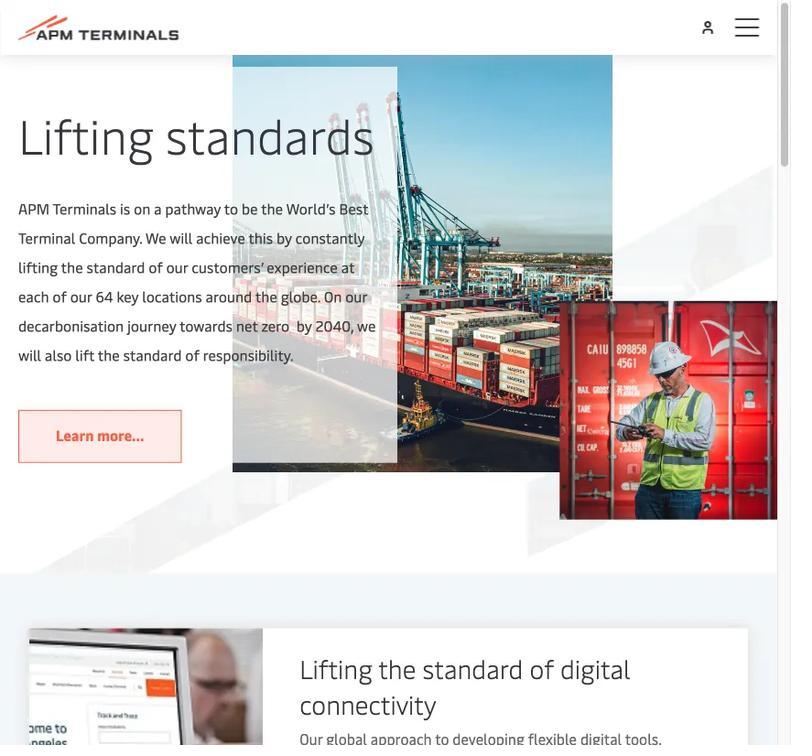 Task type: describe. For each thing, give the bounding box(es) containing it.
learn more...
[[56, 425, 144, 445]]

2040,
[[316, 316, 354, 336]]

net
[[236, 316, 258, 336]]

of inside lifting the standard of digital connectivity
[[530, 651, 554, 686]]

the inside lifting the standard of digital connectivity
[[379, 651, 416, 686]]

0 horizontal spatial by
[[277, 228, 292, 248]]

lifting for lifting the standard of digital connectivity
[[300, 651, 373, 686]]

lifting standards
[[18, 102, 375, 166]]

achieve
[[196, 228, 245, 248]]

0 horizontal spatial our
[[70, 286, 92, 306]]

more...
[[97, 425, 144, 445]]

constantly
[[296, 228, 365, 248]]

lifting the standard of digital connectivity link
[[29, 629, 749, 746]]

key
[[117, 286, 139, 306]]

of right each
[[53, 286, 67, 306]]

the right be
[[261, 199, 283, 218]]

learn
[[56, 425, 94, 445]]

we
[[357, 316, 376, 336]]

journey
[[127, 316, 176, 336]]

standards
[[166, 102, 375, 166]]

learn more... link
[[18, 410, 182, 463]]

standard inside lifting the standard of digital connectivity
[[423, 651, 524, 686]]

also
[[45, 345, 72, 365]]

pathway
[[165, 199, 221, 218]]

apm terminals is on a pathway to be the world's best terminal company. we will achieve this by constantly lifting the standard of our customers' experience at each of our 64 key locations around the globe. on our decarbonisation journey towards net zero  by 2040, we will also lift the standard of responsibility.
[[18, 199, 376, 365]]

the left 'globe.'
[[256, 286, 278, 306]]

of down towards
[[185, 345, 200, 365]]

on
[[324, 286, 342, 306]]

lifting for lifting standards
[[18, 102, 154, 166]]

terminals
[[53, 199, 117, 218]]

digital
[[561, 651, 631, 686]]

apm
[[18, 199, 50, 218]]

decarbonisation
[[18, 316, 124, 336]]

experience
[[267, 257, 338, 277]]

towards
[[180, 316, 233, 336]]

best
[[339, 199, 369, 218]]



Task type: locate. For each thing, give the bounding box(es) containing it.
the right lift
[[98, 345, 120, 365]]

our left 64
[[70, 286, 92, 306]]

lifting the standard of digital connectivity
[[300, 651, 631, 722]]

1 vertical spatial lifting
[[300, 651, 373, 686]]

1 horizontal spatial will
[[170, 228, 193, 248]]

connectivity
[[300, 687, 437, 722]]

the right lifting
[[61, 257, 83, 277]]

will left also
[[18, 345, 41, 365]]

0 vertical spatial lifting
[[18, 102, 154, 166]]

locations
[[142, 286, 202, 306]]

lifting up terminals
[[18, 102, 154, 166]]

of
[[149, 257, 163, 277], [53, 286, 67, 306], [185, 345, 200, 365], [530, 651, 554, 686]]

lifting
[[18, 102, 154, 166], [300, 651, 373, 686]]

1 horizontal spatial our
[[166, 257, 188, 277]]

1 horizontal spatial by
[[297, 316, 312, 336]]

1 vertical spatial will
[[18, 345, 41, 365]]

of left digital
[[530, 651, 554, 686]]

is
[[120, 199, 130, 218]]

0 vertical spatial standard
[[87, 257, 145, 277]]

1 vertical spatial standard
[[123, 345, 182, 365]]

1 horizontal spatial lifting
[[300, 651, 373, 686]]

company.
[[79, 228, 142, 248]]

apm terminals employee image
[[560, 301, 779, 520]]

0 horizontal spatial lifting
[[18, 102, 154, 166]]

64
[[96, 286, 113, 306]]

lifting
[[18, 257, 58, 277]]

standard
[[87, 257, 145, 277], [123, 345, 182, 365], [423, 651, 524, 686]]

2 horizontal spatial our
[[346, 286, 367, 306]]

each
[[18, 286, 49, 306]]

our right on at the top of the page
[[346, 286, 367, 306]]

on
[[134, 199, 150, 218]]

by
[[277, 228, 292, 248], [297, 316, 312, 336]]

0 vertical spatial will
[[170, 228, 193, 248]]

responsibility.
[[203, 345, 294, 365]]

globe.
[[281, 286, 321, 306]]

lift
[[75, 345, 95, 365]]

a
[[154, 199, 162, 218]]

be
[[242, 199, 258, 218]]

lifting up connectivity in the bottom of the page
[[300, 651, 373, 686]]

we
[[146, 228, 166, 248]]

the up connectivity in the bottom of the page
[[379, 651, 416, 686]]

0 vertical spatial by
[[277, 228, 292, 248]]

world's
[[286, 199, 336, 218]]

by right "this"
[[277, 228, 292, 248]]

customers'
[[192, 257, 263, 277]]

the
[[261, 199, 283, 218], [61, 257, 83, 277], [256, 286, 278, 306], [98, 345, 120, 365], [379, 651, 416, 686]]

this
[[249, 228, 273, 248]]

of down we
[[149, 257, 163, 277]]

our
[[166, 257, 188, 277], [70, 286, 92, 306], [346, 286, 367, 306]]

around
[[206, 286, 252, 306]]

2 vertical spatial standard
[[423, 651, 524, 686]]

at
[[342, 257, 355, 277]]

apmt container tracking banner image
[[29, 629, 263, 746]]

our up locations at the top of the page
[[166, 257, 188, 277]]

will right we
[[170, 228, 193, 248]]

terminal
[[18, 228, 75, 248]]

lifting inside lifting the standard of digital connectivity
[[300, 651, 373, 686]]

will
[[170, 228, 193, 248], [18, 345, 41, 365]]

by down 'globe.'
[[297, 316, 312, 336]]

to
[[224, 199, 238, 218]]

0 horizontal spatial will
[[18, 345, 41, 365]]

1 vertical spatial by
[[297, 316, 312, 336]]



Task type: vqa. For each thing, say whether or not it's contained in the screenshot.
Lifting standards
yes



